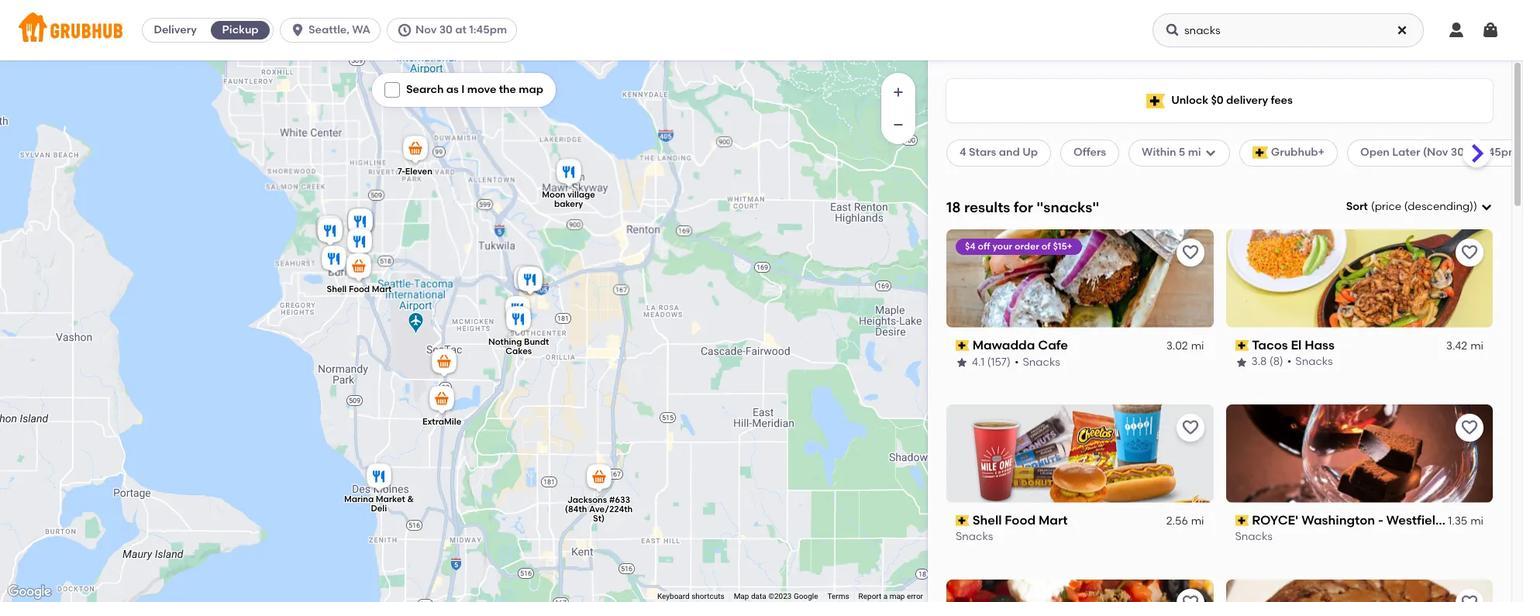 Task type: vqa. For each thing, say whether or not it's contained in the screenshot.
details for $8 off Offer valid on qualifying orders of $40 or more.
no



Task type: describe. For each thing, give the bounding box(es) containing it.
food inside map 'region'
[[349, 284, 370, 294]]

snacks down royce'
[[1236, 531, 1273, 544]]

3.42
[[1447, 340, 1468, 353]]

snacks down subscription pass icon
[[956, 531, 994, 544]]

jacksons #633 (84th ave/224th st)
[[565, 495, 633, 524]]

minus icon image
[[891, 117, 907, 133]]

18
[[947, 198, 961, 216]]

fees
[[1271, 94, 1293, 107]]

• snacks for el
[[1288, 355, 1334, 369]]

svg image inside nov 30 at 1:45pm button
[[397, 22, 413, 38]]

mi right 3.02
[[1192, 340, 1205, 353]]

©2023
[[769, 593, 792, 601]]

terms link
[[828, 593, 850, 601]]

report
[[859, 593, 882, 601]]

7-
[[398, 167, 405, 177]]

3.02 mi
[[1167, 340, 1205, 353]]

marina market & deli image
[[363, 461, 394, 495]]

southcenter
[[1448, 513, 1523, 528]]

as
[[447, 83, 459, 96]]

save this restaurant button for moon village bakery logo
[[1456, 589, 1484, 603]]

jacksons #633 (84th ave/224th st) image
[[584, 462, 615, 496]]

Search for food, convenience, alcohol... search field
[[1153, 13, 1425, 47]]

seattle,
[[309, 23, 350, 36]]

cafe
[[1039, 338, 1069, 353]]

nothing
[[488, 337, 522, 347]]

unlock
[[1172, 94, 1209, 107]]

5
[[1179, 146, 1186, 159]]

cakes
[[505, 346, 532, 356]]

pierro bakery image
[[344, 226, 375, 260]]

mawadda cafe logo image
[[947, 229, 1214, 328]]

save this restaurant image for tacos el hass logo
[[1461, 243, 1480, 262]]

st)
[[593, 514, 605, 524]]

3.02
[[1167, 340, 1189, 353]]

$15+
[[1053, 241, 1073, 252]]

nov
[[416, 23, 437, 36]]

extramile image
[[426, 384, 457, 418]]

extramile
[[422, 417, 461, 427]]

4
[[960, 146, 967, 159]]

sort ( price (descending) )
[[1347, 200, 1478, 213]]

star icon image for tacos el hass
[[1236, 356, 1248, 369]]

mi for -
[[1471, 515, 1484, 528]]

moon
[[542, 189, 565, 199]]

-
[[1379, 513, 1384, 528]]

save this restaurant image for shell food mart logo
[[1182, 419, 1200, 437]]

search
[[406, 83, 444, 96]]

hass
[[1305, 338, 1335, 353]]

(8)
[[1270, 355, 1284, 369]]

3.8 (8)
[[1252, 355, 1284, 369]]

marina market & deli
[[344, 494, 414, 514]]

search as i move the map
[[406, 83, 544, 96]]

)
[[1474, 200, 1478, 213]]

and
[[1000, 146, 1020, 159]]

snacks down the cafe on the bottom of page
[[1023, 355, 1061, 369]]

1:45pm)
[[1482, 146, 1523, 159]]

jamba image
[[511, 263, 542, 297]]

18 results for "snacks"
[[947, 198, 1100, 216]]

sort
[[1347, 200, 1369, 213]]

$4 off your order of $15+
[[966, 241, 1073, 252]]

mawadda cafe
[[973, 338, 1069, 353]]

unlock $0 delivery fees
[[1172, 94, 1293, 107]]

nov 30 at 1:45pm button
[[387, 18, 524, 43]]

"snacks"
[[1037, 198, 1100, 216]]

(157)
[[988, 355, 1011, 369]]

open
[[1361, 146, 1390, 159]]

seattle, wa button
[[280, 18, 387, 43]]

mawadda
[[973, 338, 1036, 353]]

westfield
[[1387, 513, 1445, 528]]

1.35
[[1449, 515, 1468, 528]]

up
[[1023, 146, 1038, 159]]

nov 30 at 1:45pm
[[416, 23, 507, 36]]

wa
[[352, 23, 371, 36]]

1 horizontal spatial map
[[890, 593, 905, 601]]

keyboard shortcuts button
[[658, 592, 725, 603]]

ronnie's market image
[[318, 243, 349, 277]]

save this restaurant image for antojitos michalisco 1st ave logo
[[1182, 594, 1200, 603]]

shell food mart logo image
[[947, 405, 1214, 503]]

save this restaurant image for moon village bakery logo
[[1461, 594, 1480, 603]]

shell food mart inside map 'region'
[[327, 284, 392, 294]]

• for tacos
[[1288, 355, 1292, 369]]

1 horizontal spatial at
[[1468, 146, 1479, 159]]

a
[[884, 593, 888, 601]]

bakery
[[554, 199, 583, 209]]

shortcuts
[[692, 593, 725, 601]]

30 inside nov 30 at 1:45pm button
[[439, 23, 453, 36]]

shell food mart image
[[343, 251, 374, 285]]

report a map error link
[[859, 593, 924, 601]]

later
[[1393, 146, 1421, 159]]

order
[[1015, 241, 1040, 252]]

within 5 mi
[[1142, 146, 1202, 159]]

none field containing sort
[[1347, 199, 1494, 215]]

mawadda cafe image
[[345, 206, 376, 240]]

0 vertical spatial map
[[519, 83, 544, 96]]



Task type: locate. For each thing, give the bounding box(es) containing it.
svg image up unlock
[[1166, 22, 1181, 38]]

report a map error
[[859, 593, 924, 601]]

1 vertical spatial 30
[[1452, 146, 1465, 159]]

ave/224th
[[589, 504, 633, 514]]

food
[[349, 284, 370, 294], [1005, 513, 1036, 528]]

subscription pass image for mawadda cafe
[[956, 341, 970, 351]]

0 vertical spatial shell food mart
[[327, 284, 392, 294]]

4 stars and up
[[960, 146, 1038, 159]]

2 • from the left
[[1288, 355, 1292, 369]]

main navigation navigation
[[0, 0, 1524, 60]]

0 horizontal spatial shell
[[327, 284, 346, 294]]

save this restaurant button for royce' washington - westfield southcenter mall logo
[[1456, 414, 1484, 442]]

google image
[[4, 582, 55, 603]]

svg image left the seattle,
[[290, 22, 306, 38]]

• down "mawadda cafe"
[[1015, 355, 1019, 369]]

grubhub plus flag logo image
[[1147, 93, 1166, 108], [1253, 147, 1269, 159]]

price
[[1376, 200, 1402, 213]]

30 right (nov
[[1452, 146, 1465, 159]]

0 horizontal spatial 30
[[439, 23, 453, 36]]

1.35 mi
[[1449, 515, 1484, 528]]

village
[[567, 189, 595, 199]]

nothing bundt cakes image
[[503, 304, 534, 338]]

0 vertical spatial mart
[[372, 284, 392, 294]]

(
[[1372, 200, 1376, 213]]

&
[[407, 494, 414, 504]]

antojitos michalisco 1st ave image
[[345, 206, 376, 240]]

1 horizontal spatial shell
[[973, 513, 1002, 528]]

1 horizontal spatial star icon image
[[1236, 356, 1248, 369]]

1 horizontal spatial mart
[[1039, 513, 1068, 528]]

svg image right )
[[1481, 201, 1494, 213]]

bundt
[[524, 337, 549, 347]]

0 horizontal spatial at
[[455, 23, 467, 36]]

0 vertical spatial 30
[[439, 23, 453, 36]]

mi
[[1189, 146, 1202, 159], [1192, 340, 1205, 353], [1471, 340, 1484, 353], [1192, 515, 1205, 528], [1471, 515, 1484, 528]]

0 vertical spatial at
[[455, 23, 467, 36]]

moon village bakery
[[542, 189, 595, 209]]

mi for hass
[[1471, 340, 1484, 353]]

#633
[[609, 495, 630, 505]]

svg image left nov
[[397, 22, 413, 38]]

0 horizontal spatial map
[[519, 83, 544, 96]]

7-eleven
[[398, 167, 432, 177]]

0 vertical spatial grubhub plus flag logo image
[[1147, 93, 1166, 108]]

subscription pass image left tacos
[[1236, 341, 1250, 351]]

• snacks down hass
[[1288, 355, 1334, 369]]

• snacks for cafe
[[1015, 355, 1061, 369]]

i
[[462, 83, 465, 96]]

data
[[751, 593, 767, 601]]

1 vertical spatial food
[[1005, 513, 1036, 528]]

tacos el hass image
[[314, 215, 346, 249]]

1 horizontal spatial shell food mart
[[973, 513, 1068, 528]]

(84th
[[565, 504, 587, 514]]

$4
[[966, 241, 976, 252]]

el
[[1292, 338, 1302, 353]]

auntie anne's image
[[515, 264, 546, 298]]

1 vertical spatial shell
[[973, 513, 1002, 528]]

1 vertical spatial grubhub plus flag logo image
[[1253, 147, 1269, 159]]

1 horizontal spatial 30
[[1452, 146, 1465, 159]]

delivery
[[154, 23, 197, 36]]

moon village bakery logo image
[[1227, 580, 1494, 603]]

• snacks
[[1015, 355, 1061, 369], [1288, 355, 1334, 369]]

subscription pass image
[[956, 516, 970, 527]]

1 horizontal spatial grubhub plus flag logo image
[[1253, 147, 1269, 159]]

save this restaurant button
[[1177, 239, 1205, 267], [1456, 239, 1484, 267], [1177, 414, 1205, 442], [1456, 414, 1484, 442], [1177, 589, 1205, 603], [1456, 589, 1484, 603]]

keyboard
[[658, 593, 690, 601]]

2.56 mi
[[1167, 515, 1205, 528]]

0 horizontal spatial shell food mart
[[327, 284, 392, 294]]

•
[[1015, 355, 1019, 369], [1288, 355, 1292, 369]]

save this restaurant image
[[1461, 419, 1480, 437]]

0 horizontal spatial grubhub plus flag logo image
[[1147, 93, 1166, 108]]

seattle, wa
[[309, 23, 371, 36]]

subscription pass image left royce'
[[1236, 516, 1250, 527]]

save this restaurant button for tacos el hass logo
[[1456, 239, 1484, 267]]

plus icon image
[[891, 85, 907, 100]]

antojitos michalisco 1st ave logo image
[[947, 580, 1214, 603]]

for
[[1014, 198, 1034, 216]]

1 horizontal spatial •
[[1288, 355, 1292, 369]]

at left 1:45pm
[[455, 23, 467, 36]]

0 horizontal spatial • snacks
[[1015, 355, 1061, 369]]

• for mawadda
[[1015, 355, 1019, 369]]

the
[[499, 83, 517, 96]]

shell food mart
[[327, 284, 392, 294], [973, 513, 1068, 528]]

0 horizontal spatial food
[[349, 284, 370, 294]]

shell inside map 'region'
[[327, 284, 346, 294]]

sea tac marathon image
[[428, 346, 460, 380]]

shell food mart down 'ronnie's market' image
[[327, 284, 392, 294]]

mart down shell food mart logo
[[1039, 513, 1068, 528]]

$0
[[1212, 94, 1224, 107]]

tacos el hass
[[1253, 338, 1335, 353]]

None field
[[1347, 199, 1494, 215]]

terms
[[828, 593, 850, 601]]

your
[[993, 241, 1013, 252]]

of
[[1042, 241, 1051, 252]]

mi right 2.56 at right bottom
[[1192, 515, 1205, 528]]

marina
[[344, 494, 374, 504]]

deli
[[371, 504, 387, 514]]

svg image inside "seattle, wa" button
[[290, 22, 306, 38]]

grubhub plus flag logo image for unlock $0 delivery fees
[[1147, 93, 1166, 108]]

open later (nov 30 at 1:45pm)
[[1361, 146, 1523, 159]]

mi for mart
[[1192, 515, 1205, 528]]

dairy queen image
[[314, 213, 345, 247]]

0 horizontal spatial •
[[1015, 355, 1019, 369]]

1 vertical spatial shell food mart
[[973, 513, 1068, 528]]

• snacks down the cafe on the bottom of page
[[1015, 355, 1061, 369]]

1 vertical spatial at
[[1468, 146, 1479, 159]]

mi right 1.35
[[1471, 515, 1484, 528]]

mart inside map 'region'
[[372, 284, 392, 294]]

market
[[376, 494, 405, 504]]

tacos
[[1253, 338, 1289, 353]]

move
[[467, 83, 497, 96]]

star icon image for mawadda cafe
[[956, 356, 969, 369]]

save this restaurant button for antojitos michalisco 1st ave logo
[[1177, 589, 1205, 603]]

at left 1:45pm)
[[1468, 146, 1479, 159]]

• right '(8)' in the bottom of the page
[[1288, 355, 1292, 369]]

1 • snacks from the left
[[1015, 355, 1061, 369]]

shell right subscription pass icon
[[973, 513, 1002, 528]]

0 vertical spatial shell
[[327, 284, 346, 294]]

stars
[[969, 146, 997, 159]]

error
[[907, 593, 924, 601]]

2 • snacks from the left
[[1288, 355, 1334, 369]]

subscription pass image for royce' washington - westfield southcenter 
[[1236, 516, 1250, 527]]

4.1 (157)
[[973, 355, 1011, 369]]

mart down pierro bakery image
[[372, 284, 392, 294]]

2 star icon image from the left
[[1236, 356, 1248, 369]]

(descending)
[[1405, 200, 1474, 213]]

map right a
[[890, 593, 905, 601]]

shell food mart right subscription pass icon
[[973, 513, 1068, 528]]

1 horizontal spatial • snacks
[[1288, 355, 1334, 369]]

svg image
[[290, 22, 306, 38], [397, 22, 413, 38], [1166, 22, 1181, 38], [1481, 201, 1494, 213]]

snacks down hass
[[1296, 355, 1334, 369]]

mi right 3.42
[[1471, 340, 1484, 353]]

save this restaurant image
[[1182, 243, 1200, 262], [1461, 243, 1480, 262], [1182, 419, 1200, 437], [1182, 594, 1200, 603], [1461, 594, 1480, 603]]

royce'
[[1253, 513, 1299, 528]]

0 horizontal spatial mart
[[372, 284, 392, 294]]

tacos el hass logo image
[[1227, 229, 1494, 328]]

within
[[1142, 146, 1177, 159]]

keyboard shortcuts
[[658, 593, 725, 601]]

0 horizontal spatial star icon image
[[956, 356, 969, 369]]

grubhub plus flag logo image left unlock
[[1147, 93, 1166, 108]]

map region
[[0, 0, 932, 603]]

2.56
[[1167, 515, 1189, 528]]

mi right 5
[[1189, 146, 1202, 159]]

1 star icon image from the left
[[956, 356, 969, 369]]

pickup button
[[208, 18, 273, 43]]

1 vertical spatial map
[[890, 593, 905, 601]]

1 vertical spatial mart
[[1039, 513, 1068, 528]]

off
[[978, 241, 991, 252]]

grubhub plus flag logo image left grubhub+
[[1253, 147, 1269, 159]]

1:45pm
[[469, 23, 507, 36]]

map right the
[[519, 83, 544, 96]]

royce' washington - westfield southcenter mall image
[[515, 264, 546, 298]]

food down 'ronnie's market' image
[[349, 284, 370, 294]]

star icon image left 3.8
[[1236, 356, 1248, 369]]

grubhub+
[[1272, 146, 1325, 159]]

offers
[[1074, 146, 1107, 159]]

map
[[519, 83, 544, 96], [890, 593, 905, 601]]

mart
[[372, 284, 392, 294], [1039, 513, 1068, 528]]

save this restaurant button for shell food mart logo
[[1177, 414, 1205, 442]]

food right subscription pass icon
[[1005, 513, 1036, 528]]

washington
[[1302, 513, 1376, 528]]

at inside nov 30 at 1:45pm button
[[455, 23, 467, 36]]

subscription pass image
[[956, 341, 970, 351], [1236, 341, 1250, 351], [1236, 516, 1250, 527]]

7 eleven image
[[400, 133, 431, 167]]

star icon image left 4.1
[[956, 356, 969, 369]]

grubhub plus flag logo image for grubhub+
[[1253, 147, 1269, 159]]

eleven
[[405, 167, 432, 177]]

shell down 'ronnie's market' image
[[327, 284, 346, 294]]

subscription pass image for tacos el hass
[[1236, 341, 1250, 351]]

subscription pass image left mawadda
[[956, 341, 970, 351]]

happy lemon image
[[502, 294, 533, 328]]

star icon image
[[956, 356, 969, 369], [1236, 356, 1248, 369]]

pickup
[[222, 23, 259, 36]]

map data ©2023 google
[[734, 593, 819, 601]]

0 vertical spatial food
[[349, 284, 370, 294]]

google
[[794, 593, 819, 601]]

delivery button
[[143, 18, 208, 43]]

jacksons
[[567, 495, 607, 505]]

royce' washington - westfield southcenter mall logo image
[[1227, 405, 1494, 503]]

1 horizontal spatial food
[[1005, 513, 1036, 528]]

(nov
[[1424, 146, 1449, 159]]

svg image
[[1448, 21, 1467, 40], [1482, 21, 1501, 40], [1397, 24, 1409, 36], [388, 85, 397, 95], [1205, 147, 1217, 159]]

moon village bakery image
[[553, 156, 584, 190]]

map
[[734, 593, 749, 601]]

delivery
[[1227, 94, 1269, 107]]

snacks
[[1023, 355, 1061, 369], [1296, 355, 1334, 369], [956, 531, 994, 544], [1236, 531, 1273, 544]]

at
[[455, 23, 467, 36], [1468, 146, 1479, 159]]

30 right nov
[[439, 23, 453, 36]]

1 • from the left
[[1015, 355, 1019, 369]]



